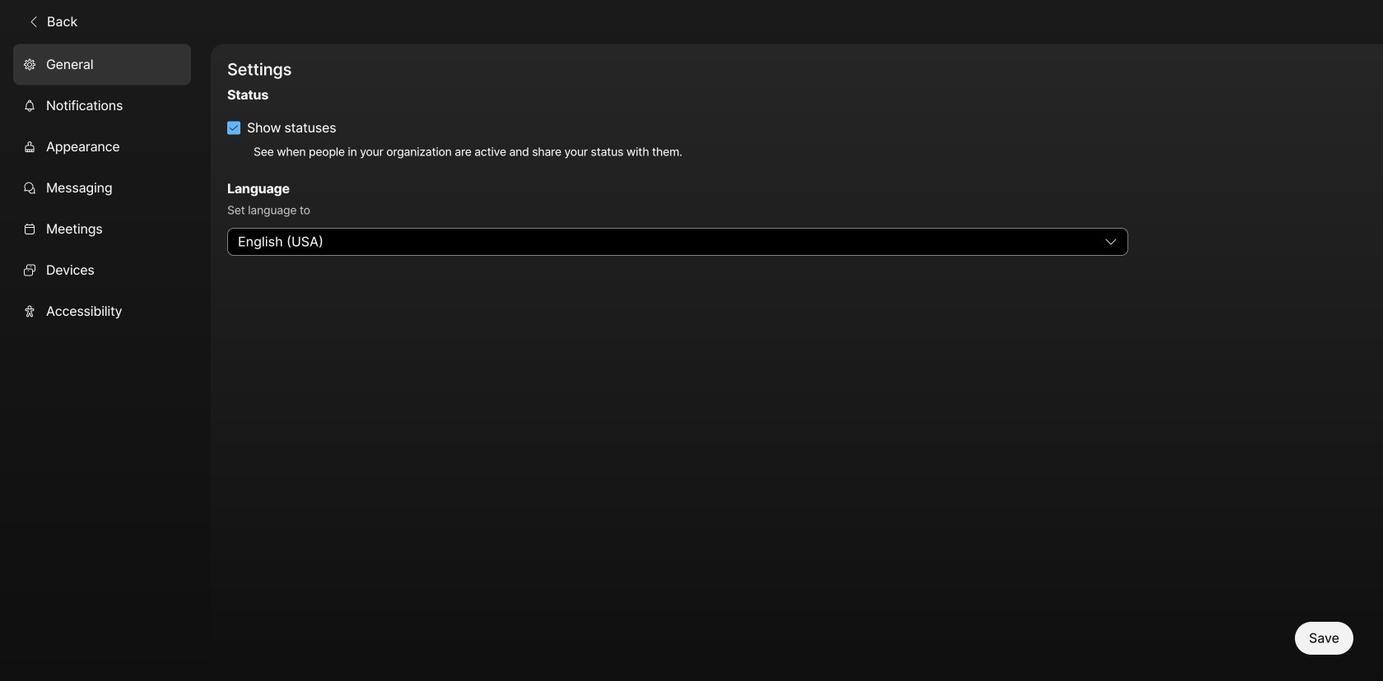 Task type: vqa. For each thing, say whether or not it's contained in the screenshot.
Team moderators List
no



Task type: describe. For each thing, give the bounding box(es) containing it.
notifications tab
[[13, 85, 191, 126]]

messaging tab
[[13, 168, 191, 209]]

appearance tab
[[13, 126, 191, 168]]

general tab
[[13, 44, 191, 85]]

meetings tab
[[13, 209, 191, 250]]

accessibility tab
[[13, 291, 191, 332]]



Task type: locate. For each thing, give the bounding box(es) containing it.
devices tab
[[13, 250, 191, 291]]

settings navigation
[[0, 44, 211, 682]]



